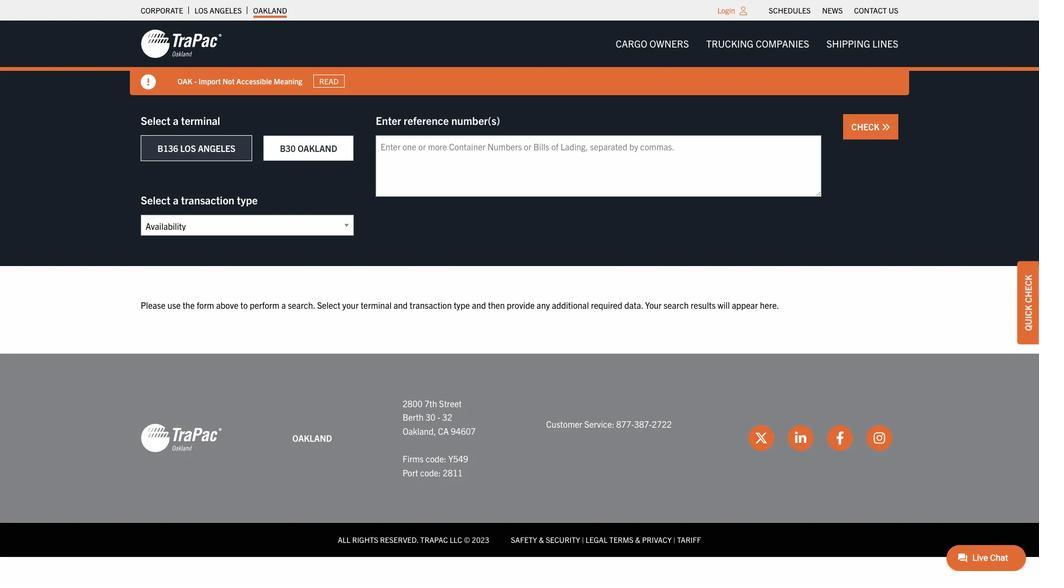 Task type: vqa. For each thing, say whether or not it's contained in the screenshot.
TraPac.com
no



Task type: locate. For each thing, give the bounding box(es) containing it.
0 horizontal spatial &
[[539, 536, 544, 545]]

1 horizontal spatial &
[[636, 536, 641, 545]]

1 horizontal spatial |
[[674, 536, 676, 545]]

&
[[539, 536, 544, 545], [636, 536, 641, 545]]

1 vertical spatial angeles
[[198, 143, 236, 154]]

trucking
[[707, 37, 754, 50]]

terminal up b136 los angeles
[[181, 114, 220, 127]]

menu bar up shipping
[[764, 3, 905, 18]]

1 vertical spatial terminal
[[361, 300, 392, 311]]

safety & security | legal terms & privacy | tariff
[[511, 536, 702, 545]]

2023
[[472, 536, 490, 545]]

-
[[194, 76, 197, 86], [438, 412, 441, 423]]

1 vertical spatial -
[[438, 412, 441, 423]]

1 horizontal spatial type
[[454, 300, 470, 311]]

1 and from the left
[[394, 300, 408, 311]]

street
[[439, 398, 462, 409]]

form
[[197, 300, 214, 311]]

0 vertical spatial oakland image
[[141, 29, 222, 59]]

transaction
[[181, 193, 235, 207], [410, 300, 452, 311]]

2722
[[652, 419, 672, 430]]

menu bar down light image
[[607, 33, 908, 55]]

1 vertical spatial menu bar
[[607, 33, 908, 55]]

& right terms
[[636, 536, 641, 545]]

0 horizontal spatial |
[[582, 536, 584, 545]]

1 horizontal spatial -
[[438, 412, 441, 423]]

0 vertical spatial menu bar
[[764, 3, 905, 18]]

0 vertical spatial terminal
[[181, 114, 220, 127]]

news link
[[823, 3, 843, 18]]

2 vertical spatial a
[[282, 300, 286, 311]]

check button
[[844, 114, 899, 140]]

code:
[[426, 454, 447, 465], [420, 468, 441, 479]]

menu bar
[[764, 3, 905, 18], [607, 33, 908, 55]]

quick check
[[1024, 275, 1034, 331]]

a up b136
[[173, 114, 179, 127]]

oak - import not accessible meaning
[[178, 76, 303, 86]]

search
[[664, 300, 689, 311]]

footer containing 2800 7th street
[[0, 354, 1040, 558]]

0 vertical spatial check
[[852, 121, 882, 132]]

2 and from the left
[[472, 300, 486, 311]]

solid image
[[141, 75, 156, 90]]

and right your
[[394, 300, 408, 311]]

0 horizontal spatial type
[[237, 193, 258, 207]]

login
[[718, 5, 736, 15]]

- right 30
[[438, 412, 441, 423]]

1 vertical spatial code:
[[420, 468, 441, 479]]

0 vertical spatial select
[[141, 114, 171, 127]]

2811
[[443, 468, 463, 479]]

y549
[[449, 454, 469, 465]]

1 vertical spatial a
[[173, 193, 179, 207]]

firms
[[403, 454, 424, 465]]

here.
[[760, 300, 780, 311]]

angeles left oakland link
[[210, 5, 242, 15]]

llc
[[450, 536, 463, 545]]

footer
[[0, 354, 1040, 558]]

0 horizontal spatial transaction
[[181, 193, 235, 207]]

oakland image
[[141, 29, 222, 59], [141, 424, 222, 454]]

customer
[[547, 419, 583, 430]]

import
[[199, 76, 221, 86]]

login link
[[718, 5, 736, 15]]

ca
[[438, 426, 449, 437]]

los angeles link
[[195, 3, 242, 18]]

1 vertical spatial select
[[141, 193, 171, 207]]

oakland inside footer
[[293, 433, 332, 444]]

to
[[241, 300, 248, 311]]

0 vertical spatial -
[[194, 76, 197, 86]]

owners
[[650, 37, 689, 50]]

select left your
[[317, 300, 341, 311]]

0 vertical spatial code:
[[426, 454, 447, 465]]

1 oakland image from the top
[[141, 29, 222, 59]]

select down b136
[[141, 193, 171, 207]]

a for terminal
[[173, 114, 179, 127]]

terminal right your
[[361, 300, 392, 311]]

trucking companies
[[707, 37, 810, 50]]

2 | from the left
[[674, 536, 676, 545]]

0 horizontal spatial and
[[394, 300, 408, 311]]

lines
[[873, 37, 899, 50]]

appear
[[732, 300, 758, 311]]

angeles down select a terminal
[[198, 143, 236, 154]]

2 oakland image from the top
[[141, 424, 222, 454]]

terminal
[[181, 114, 220, 127], [361, 300, 392, 311]]

1 vertical spatial los
[[180, 143, 196, 154]]

- right oak at the top
[[194, 76, 197, 86]]

los angeles
[[195, 5, 242, 15]]

0 vertical spatial los
[[195, 5, 208, 15]]

menu bar containing schedules
[[764, 3, 905, 18]]

quick
[[1024, 305, 1034, 331]]

meaning
[[274, 76, 303, 86]]

companies
[[756, 37, 810, 50]]

| left legal
[[582, 536, 584, 545]]

berth
[[403, 412, 424, 423]]

angeles
[[210, 5, 242, 15], [198, 143, 236, 154]]

above
[[216, 300, 239, 311]]

check
[[852, 121, 882, 132], [1024, 275, 1034, 303]]

schedules
[[769, 5, 811, 15]]

legal
[[586, 536, 608, 545]]

select a terminal
[[141, 114, 220, 127]]

select up b136
[[141, 114, 171, 127]]

a left search.
[[282, 300, 286, 311]]

& right safety
[[539, 536, 544, 545]]

1 horizontal spatial check
[[1024, 275, 1034, 303]]

please
[[141, 300, 166, 311]]

- inside 2800 7th street berth 30 - 32 oakland, ca 94607
[[438, 412, 441, 423]]

1 vertical spatial check
[[1024, 275, 1034, 303]]

tariff
[[678, 536, 702, 545]]

1 horizontal spatial and
[[472, 300, 486, 311]]

0 vertical spatial type
[[237, 193, 258, 207]]

oakland
[[253, 5, 287, 15], [298, 143, 338, 154], [293, 433, 332, 444]]

0 horizontal spatial terminal
[[181, 114, 220, 127]]

rights
[[352, 536, 379, 545]]

banner
[[0, 21, 1040, 95]]

menu bar containing cargo owners
[[607, 33, 908, 55]]

and left then
[[472, 300, 486, 311]]

enter reference number(s)
[[376, 114, 501, 127]]

code: up 2811
[[426, 454, 447, 465]]

los right b136
[[180, 143, 196, 154]]

0 horizontal spatial check
[[852, 121, 882, 132]]

number(s)
[[452, 114, 501, 127]]

1 vertical spatial oakland image
[[141, 424, 222, 454]]

los right 'corporate'
[[195, 5, 208, 15]]

additional
[[552, 300, 589, 311]]

code: right port
[[420, 468, 441, 479]]

results
[[691, 300, 716, 311]]

will
[[718, 300, 730, 311]]

a down b136
[[173, 193, 179, 207]]

| left tariff link
[[674, 536, 676, 545]]

©
[[464, 536, 470, 545]]

all rights reserved. trapac llc © 2023
[[338, 536, 490, 545]]

7th
[[425, 398, 437, 409]]

1 horizontal spatial transaction
[[410, 300, 452, 311]]

a
[[173, 114, 179, 127], [173, 193, 179, 207], [282, 300, 286, 311]]

0 vertical spatial a
[[173, 114, 179, 127]]

Enter reference number(s) text field
[[376, 135, 822, 197]]

2 vertical spatial oakland
[[293, 433, 332, 444]]



Task type: describe. For each thing, give the bounding box(es) containing it.
b136 los angeles
[[158, 143, 236, 154]]

2800
[[403, 398, 423, 409]]

contact
[[855, 5, 888, 15]]

search.
[[288, 300, 315, 311]]

reference
[[404, 114, 449, 127]]

read
[[320, 76, 339, 86]]

2 vertical spatial select
[[317, 300, 341, 311]]

oakland,
[[403, 426, 436, 437]]

b30
[[280, 143, 296, 154]]

oak
[[178, 76, 193, 86]]

0 vertical spatial angeles
[[210, 5, 242, 15]]

us
[[889, 5, 899, 15]]

1 vertical spatial transaction
[[410, 300, 452, 311]]

1 vertical spatial type
[[454, 300, 470, 311]]

service:
[[585, 419, 615, 430]]

port
[[403, 468, 418, 479]]

oakland link
[[253, 3, 287, 18]]

cargo
[[616, 37, 648, 50]]

corporate
[[141, 5, 183, 15]]

a for transaction
[[173, 193, 179, 207]]

select for select a terminal
[[141, 114, 171, 127]]

schedules link
[[769, 3, 811, 18]]

select a transaction type
[[141, 193, 258, 207]]

2800 7th street berth 30 - 32 oakland, ca 94607
[[403, 398, 476, 437]]

shipping
[[827, 37, 871, 50]]

1 vertical spatial oakland
[[298, 143, 338, 154]]

0 horizontal spatial -
[[194, 76, 197, 86]]

reserved.
[[380, 536, 419, 545]]

1 & from the left
[[539, 536, 544, 545]]

trucking companies link
[[698, 33, 818, 55]]

shipping lines
[[827, 37, 899, 50]]

please use the form above to perform a search. select your terminal and transaction type and then provide any additional required data. your search results will appear here.
[[141, 300, 780, 311]]

0 vertical spatial transaction
[[181, 193, 235, 207]]

2 & from the left
[[636, 536, 641, 545]]

your
[[646, 300, 662, 311]]

cargo owners link
[[607, 33, 698, 55]]

light image
[[740, 6, 748, 15]]

your
[[343, 300, 359, 311]]

read link
[[313, 75, 345, 88]]

32
[[443, 412, 453, 423]]

cargo owners
[[616, 37, 689, 50]]

b136
[[158, 143, 178, 154]]

legal terms & privacy link
[[586, 536, 672, 545]]

safety
[[511, 536, 537, 545]]

contact us
[[855, 5, 899, 15]]

quick check link
[[1018, 262, 1040, 345]]

safety & security link
[[511, 536, 581, 545]]

30
[[426, 412, 436, 423]]

use
[[168, 300, 181, 311]]

shipping lines link
[[818, 33, 908, 55]]

accessible
[[237, 76, 272, 86]]

perform
[[250, 300, 280, 311]]

customer service: 877-387-2722
[[547, 419, 672, 430]]

solid image
[[882, 123, 891, 132]]

terms
[[610, 536, 634, 545]]

0 vertical spatial oakland
[[253, 5, 287, 15]]

94607
[[451, 426, 476, 437]]

1 | from the left
[[582, 536, 584, 545]]

banner containing cargo owners
[[0, 21, 1040, 95]]

oakland image inside footer
[[141, 424, 222, 454]]

enter
[[376, 114, 401, 127]]

provide
[[507, 300, 535, 311]]

1 horizontal spatial terminal
[[361, 300, 392, 311]]

all
[[338, 536, 351, 545]]

news
[[823, 5, 843, 15]]

877-
[[617, 419, 635, 430]]

contact us link
[[855, 3, 899, 18]]

corporate link
[[141, 3, 183, 18]]

b30 oakland
[[280, 143, 338, 154]]

firms code:  y549 port code:  2811
[[403, 454, 469, 479]]

then
[[488, 300, 505, 311]]

tariff link
[[678, 536, 702, 545]]

any
[[537, 300, 550, 311]]

not
[[223, 76, 235, 86]]

the
[[183, 300, 195, 311]]

select for select a transaction type
[[141, 193, 171, 207]]

data.
[[625, 300, 644, 311]]

check inside button
[[852, 121, 882, 132]]

required
[[591, 300, 623, 311]]

privacy
[[643, 536, 672, 545]]

security
[[546, 536, 581, 545]]

387-
[[635, 419, 652, 430]]



